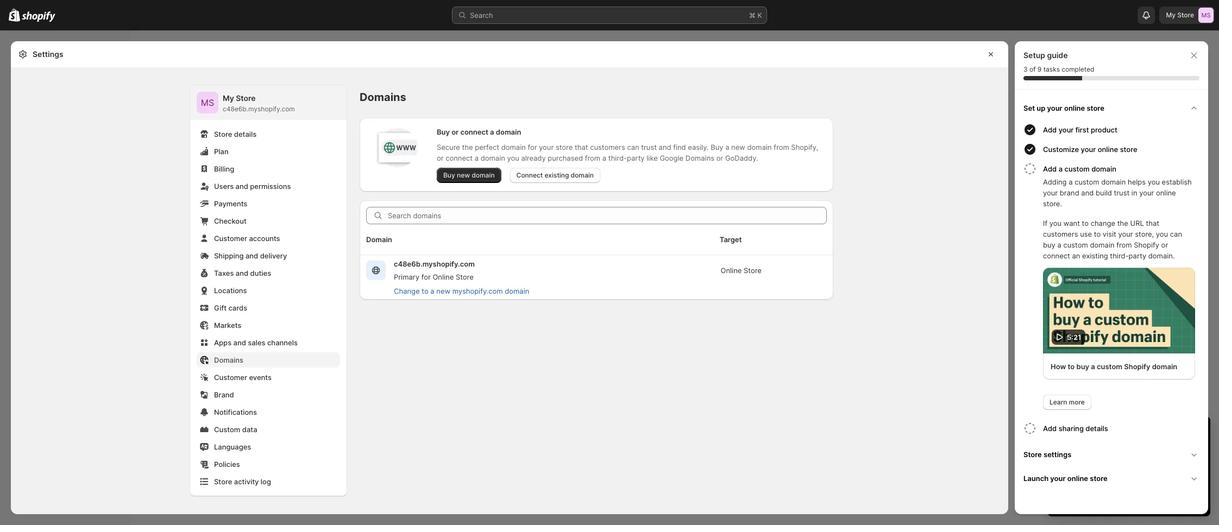 Task type: locate. For each thing, give the bounding box(es) containing it.
mark add a custom domain as done image
[[1024, 162, 1037, 176]]

you
[[507, 154, 519, 162], [1148, 178, 1160, 186], [1050, 219, 1062, 228], [1156, 230, 1169, 239]]

online down select
[[1068, 474, 1089, 483]]

for down select
[[1059, 474, 1068, 483]]

launch your online store button
[[1020, 467, 1204, 490]]

details up plan link
[[234, 130, 257, 139]]

your right the up
[[1048, 104, 1063, 112]]

2 vertical spatial domains
[[214, 356, 244, 365]]

2 horizontal spatial from
[[1117, 241, 1132, 249]]

connect
[[517, 171, 543, 179]]

to right the change
[[422, 287, 429, 296]]

online up change to a new myshopify.com domain at bottom left
[[433, 273, 454, 282]]

setup guide
[[1024, 51, 1068, 60]]

add for add your first product
[[1043, 126, 1057, 134]]

0 horizontal spatial c48e6b.myshopify.com
[[223, 105, 295, 113]]

that
[[575, 143, 588, 152], [1146, 219, 1160, 228]]

domain.
[[1149, 252, 1175, 260]]

my store c48e6b.myshopify.com
[[223, 93, 295, 113]]

1 vertical spatial the
[[1118, 219, 1129, 228]]

the
[[462, 143, 473, 152], [1118, 219, 1129, 228]]

3 add from the top
[[1043, 424, 1057, 433]]

a up adding
[[1059, 165, 1063, 173]]

a left plan
[[1082, 464, 1086, 472]]

add
[[1043, 126, 1057, 134], [1043, 165, 1057, 173], [1043, 424, 1057, 433]]

1 vertical spatial buy
[[1077, 362, 1090, 371]]

your up customize at the right top of the page
[[1059, 126, 1074, 134]]

0 vertical spatial shopify
[[1134, 241, 1160, 249]]

shop settings menu element
[[190, 85, 347, 496]]

2 horizontal spatial trial
[[1181, 464, 1194, 472]]

a down c48e6b.myshopify.com primary for online store
[[431, 287, 435, 296]]

1 vertical spatial can
[[1170, 230, 1183, 239]]

locations link
[[197, 283, 340, 298]]

0 vertical spatial party
[[627, 154, 645, 162]]

launch
[[1024, 474, 1049, 483]]

0 vertical spatial my
[[1167, 11, 1176, 19]]

2 vertical spatial connect
[[1043, 252, 1070, 260]]

connect down secure
[[446, 154, 473, 162]]

your down add your first product
[[1081, 145, 1096, 154]]

languages link
[[197, 440, 340, 455]]

can up domain.
[[1170, 230, 1183, 239]]

and right users
[[236, 182, 248, 191]]

to right use
[[1094, 230, 1101, 239]]

1 vertical spatial buy
[[711, 143, 724, 152]]

0 horizontal spatial trust
[[641, 143, 657, 152]]

and left build
[[1082, 189, 1094, 197]]

helps
[[1128, 178, 1146, 186]]

trust
[[641, 143, 657, 152], [1114, 189, 1130, 197]]

1 horizontal spatial online
[[721, 266, 742, 275]]

3 days left in your trial
[[1059, 427, 1173, 440]]

0 horizontal spatial new
[[437, 287, 451, 296]]

new
[[732, 143, 746, 152], [457, 171, 470, 179], [437, 287, 451, 296]]

3 inside select a plan to extend your shopify trial for just $1/month for your first 3 months.
[[1161, 474, 1165, 483]]

c48e6b.myshopify.com up "primary"
[[394, 260, 475, 268]]

customers inside "secure the perfect domain for your store that customers can trust and find easily. buy a new domain from shopify, or connect a domain you already purchased from a third-party like google domains or godaddy."
[[590, 143, 625, 152]]

can
[[627, 143, 639, 152], [1170, 230, 1183, 239]]

0 horizontal spatial can
[[627, 143, 639, 152]]

can inside if you want to change the url that customers use to visit your store, you can buy a custom domain from shopify or connect an existing third-party domain.
[[1170, 230, 1183, 239]]

your up store settings button
[[1128, 427, 1151, 440]]

online up add your first product
[[1065, 104, 1085, 112]]

0 horizontal spatial the
[[462, 143, 473, 152]]

establish
[[1162, 178, 1192, 186]]

connect up perfect
[[461, 128, 488, 136]]

and for delivery
[[246, 252, 258, 260]]

3
[[1024, 65, 1028, 73], [1059, 427, 1066, 440], [1161, 474, 1165, 483]]

2 vertical spatial shopify
[[1154, 464, 1179, 472]]

guide
[[1047, 51, 1068, 60]]

custom inside if you want to change the url that customers use to visit your store, you can buy a custom domain from shopify or connect an existing third-party domain.
[[1064, 241, 1088, 249]]

up
[[1037, 104, 1046, 112]]

0 vertical spatial trust
[[641, 143, 657, 152]]

you inside adding a custom domain helps you establish your brand and build trust in your online store.
[[1148, 178, 1160, 186]]

3 up "your"
[[1059, 427, 1066, 440]]

and inside apps and sales channels link
[[233, 339, 246, 347]]

0 vertical spatial 3
[[1024, 65, 1028, 73]]

my store image up store details
[[197, 92, 218, 114]]

2 vertical spatial from
[[1117, 241, 1132, 249]]

my for my store
[[1167, 11, 1176, 19]]

my inside my store c48e6b.myshopify.com
[[223, 93, 234, 103]]

add up customize at the right top of the page
[[1043, 126, 1057, 134]]

2 vertical spatial 3
[[1161, 474, 1165, 483]]

buy right easily.
[[711, 143, 724, 152]]

connect
[[461, 128, 488, 136], [446, 154, 473, 162], [1043, 252, 1070, 260]]

and inside taxes and duties link
[[236, 269, 248, 278]]

1 horizontal spatial buy
[[1077, 362, 1090, 371]]

store inside c48e6b.myshopify.com primary for online store
[[456, 273, 474, 282]]

and down customer accounts
[[246, 252, 258, 260]]

taxes and duties
[[214, 269, 271, 278]]

trial inside select a plan to extend your shopify trial for just $1/month for your first 3 months.
[[1181, 464, 1194, 472]]

customer up brand
[[214, 373, 247, 382]]

delivery
[[260, 252, 287, 260]]

in inside dropdown button
[[1116, 427, 1125, 440]]

and inside users and permissions link
[[236, 182, 248, 191]]

party inside "secure the perfect domain for your store that customers can trust and find easily. buy a new domain from shopify, or connect a domain you already purchased from a third-party like google domains or godaddy."
[[627, 154, 645, 162]]

that for url
[[1146, 219, 1160, 228]]

1 horizontal spatial 3
[[1059, 427, 1066, 440]]

in down the helps at the top right of page
[[1132, 189, 1138, 197]]

for up 'already'
[[528, 143, 537, 152]]

2 add from the top
[[1043, 165, 1057, 173]]

store up the add a custom domain 'button'
[[1120, 145, 1138, 154]]

1 vertical spatial c48e6b.myshopify.com
[[394, 260, 475, 268]]

from down url
[[1117, 241, 1132, 249]]

store settings
[[1024, 450, 1072, 459]]

buy new domain link
[[437, 168, 501, 183]]

1 horizontal spatial in
[[1132, 189, 1138, 197]]

1 horizontal spatial from
[[774, 143, 789, 152]]

1 vertical spatial that
[[1146, 219, 1160, 228]]

from inside if you want to change the url that customers use to visit your store, you can buy a custom domain from shopify or connect an existing third-party domain.
[[1117, 241, 1132, 249]]

0 horizontal spatial third-
[[609, 154, 627, 162]]

connect left "an"
[[1043, 252, 1070, 260]]

buy for buy or connect a domain
[[437, 128, 450, 136]]

and inside "secure the perfect domain for your store that customers can trust and find easily. buy a new domain from shopify, or connect a domain you already purchased from a third-party like google domains or godaddy."
[[659, 143, 671, 152]]

your up 'already'
[[539, 143, 554, 152]]

to right plan
[[1104, 464, 1110, 472]]

1 add from the top
[[1043, 126, 1057, 134]]

0 horizontal spatial first
[[1076, 126, 1089, 134]]

1 vertical spatial from
[[585, 154, 601, 162]]

2 vertical spatial new
[[437, 287, 451, 296]]

0 vertical spatial customer
[[214, 234, 247, 243]]

1 horizontal spatial can
[[1170, 230, 1183, 239]]

and right taxes
[[236, 269, 248, 278]]

shopify image
[[9, 9, 20, 22], [22, 11, 56, 22]]

details inside button
[[1086, 424, 1109, 433]]

customer for customer events
[[214, 373, 247, 382]]

0 horizontal spatial domains
[[214, 356, 244, 365]]

add a custom domain
[[1043, 165, 1117, 173]]

1 horizontal spatial my store image
[[1199, 8, 1214, 23]]

1 horizontal spatial the
[[1118, 219, 1129, 228]]

0 horizontal spatial existing
[[545, 171, 569, 179]]

an
[[1072, 252, 1081, 260]]

your inside "secure the perfect domain for your store that customers can trust and find easily. buy a new domain from shopify, or connect a domain you already purchased from a third-party like google domains or godaddy."
[[539, 143, 554, 152]]

policies
[[214, 460, 240, 469]]

1 vertical spatial connect
[[446, 154, 473, 162]]

connect existing domain link
[[510, 168, 600, 183]]

1 horizontal spatial trial
[[1154, 427, 1173, 440]]

the left url
[[1118, 219, 1129, 228]]

customer accounts link
[[197, 231, 340, 246]]

0 vertical spatial existing
[[545, 171, 569, 179]]

0 horizontal spatial that
[[575, 143, 588, 152]]

c48e6b.myshopify.com up store details link
[[223, 105, 295, 113]]

1 vertical spatial shopify
[[1125, 362, 1151, 371]]

to
[[1082, 219, 1089, 228], [1094, 230, 1101, 239], [422, 287, 429, 296], [1068, 362, 1075, 371], [1104, 464, 1110, 472]]

store inside my store c48e6b.myshopify.com
[[236, 93, 256, 103]]

for inside "secure the perfect domain for your store that customers can trust and find easily. buy a new domain from shopify, or connect a domain you already purchased from a third-party like google domains or godaddy."
[[528, 143, 537, 152]]

3 left of
[[1024, 65, 1028, 73]]

online inside c48e6b.myshopify.com primary for online store
[[433, 273, 454, 282]]

2 vertical spatial trial
[[1181, 464, 1194, 472]]

2 vertical spatial add
[[1043, 424, 1057, 433]]

brand
[[214, 391, 234, 399]]

you right the helps at the top right of page
[[1148, 178, 1160, 186]]

from right purchased at the top left of page
[[585, 154, 601, 162]]

1 vertical spatial trust
[[1114, 189, 1130, 197]]

taxes and duties link
[[197, 266, 340, 281]]

gift cards
[[214, 304, 247, 312]]

0 vertical spatial new
[[732, 143, 746, 152]]

customer
[[214, 234, 247, 243], [214, 373, 247, 382]]

domain inside button
[[505, 287, 530, 296]]

a down perfect
[[475, 154, 479, 162]]

in right left
[[1116, 427, 1125, 440]]

ms button
[[197, 92, 218, 114]]

on
[[1109, 446, 1117, 455]]

online down target
[[721, 266, 742, 275]]

0 horizontal spatial my
[[223, 93, 234, 103]]

customers for can
[[590, 143, 625, 152]]

store
[[1087, 104, 1105, 112], [556, 143, 573, 152], [1120, 145, 1138, 154], [1090, 474, 1108, 483]]

for right "primary"
[[422, 273, 431, 282]]

in
[[1132, 189, 1138, 197], [1116, 427, 1125, 440]]

1 horizontal spatial existing
[[1083, 252, 1108, 260]]

1 customer from the top
[[214, 234, 247, 243]]

and inside "shipping and delivery" link
[[246, 252, 258, 260]]

1 horizontal spatial details
[[1086, 424, 1109, 433]]

store activity log
[[214, 478, 271, 486]]

third- inside if you want to change the url that customers use to visit your store, you can buy a custom domain from shopify or connect an existing third-party domain.
[[1110, 252, 1129, 260]]

0 vertical spatial customers
[[590, 143, 625, 152]]

3 inside dropdown button
[[1059, 427, 1066, 440]]

that for store
[[575, 143, 588, 152]]

0 horizontal spatial in
[[1116, 427, 1125, 440]]

1 vertical spatial existing
[[1083, 252, 1108, 260]]

0 horizontal spatial details
[[234, 130, 257, 139]]

customer down checkout
[[214, 234, 247, 243]]

add for add sharing details
[[1043, 424, 1057, 433]]

domains inside the shop settings menu element
[[214, 356, 244, 365]]

0 vertical spatial from
[[774, 143, 789, 152]]

or
[[452, 128, 459, 136], [437, 154, 444, 162], [717, 154, 723, 162], [1162, 241, 1169, 249]]

1 vertical spatial 3
[[1059, 427, 1066, 440]]

3 of 9 tasks completed
[[1024, 65, 1095, 73]]

customers inside if you want to change the url that customers use to visit your store, you can buy a custom domain from shopify or connect an existing third-party domain.
[[1043, 230, 1078, 239]]

buy right how
[[1077, 362, 1090, 371]]

details inside the shop settings menu element
[[234, 130, 257, 139]]

1 horizontal spatial customers
[[1043, 230, 1078, 239]]

party inside if you want to change the url that customers use to visit your store, you can buy a custom domain from shopify or connect an existing third-party domain.
[[1129, 252, 1147, 260]]

that up store,
[[1146, 219, 1160, 228]]

select
[[1059, 464, 1080, 472]]

3 days left in your trial element
[[1048, 445, 1211, 517]]

buy down if
[[1043, 241, 1056, 249]]

set up your online store button
[[1020, 96, 1204, 120]]

of
[[1030, 65, 1036, 73]]

setup
[[1024, 51, 1046, 60]]

store down plan
[[1090, 474, 1108, 483]]

a up brand
[[1069, 178, 1073, 186]]

online inside adding a custom domain helps you establish your brand and build trust in your online store.
[[1156, 189, 1176, 197]]

that inside if you want to change the url that customers use to visit your store, you can buy a custom domain from shopify or connect an existing third-party domain.
[[1146, 219, 1160, 228]]

add for add a custom domain
[[1043, 165, 1057, 173]]

party left like
[[627, 154, 645, 162]]

add inside 'button'
[[1043, 165, 1057, 173]]

3 inside setup guide dialog
[[1024, 65, 1028, 73]]

buy
[[1043, 241, 1056, 249], [1077, 362, 1090, 371]]

0 vertical spatial buy
[[437, 128, 450, 136]]

0 vertical spatial in
[[1132, 189, 1138, 197]]

2 vertical spatial buy
[[443, 171, 455, 179]]

add inside button
[[1043, 424, 1057, 433]]

buy inside if you want to change the url that customers use to visit your store, you can buy a custom domain from shopify or connect an existing third-party domain.
[[1043, 241, 1056, 249]]

buy for buy new domain
[[443, 171, 455, 179]]

custom down add a custom domain
[[1075, 178, 1100, 186]]

1 horizontal spatial trust
[[1114, 189, 1130, 197]]

you inside "secure the perfect domain for your store that customers can trust and find easily. buy a new domain from shopify, or connect a domain you already purchased from a third-party like google domains or godaddy."
[[507, 154, 519, 162]]

0 vertical spatial third-
[[609, 154, 627, 162]]

5:21
[[1067, 333, 1082, 342]]

setup guide dialog
[[1015, 41, 1209, 515]]

you right if
[[1050, 219, 1062, 228]]

1 vertical spatial my
[[223, 93, 234, 103]]

Search domains search field
[[388, 207, 827, 224]]

new up godaddy.
[[732, 143, 746, 152]]

months.
[[1167, 474, 1194, 483]]

1 vertical spatial new
[[457, 171, 470, 179]]

like
[[647, 154, 658, 162]]

policies link
[[197, 457, 340, 472]]

a inside if you want to change the url that customers use to visit your store, you can buy a custom domain from shopify or connect an existing third-party domain.
[[1058, 241, 1062, 249]]

your up store.
[[1043, 189, 1058, 197]]

extend
[[1112, 464, 1135, 472]]

0 horizontal spatial party
[[627, 154, 645, 162]]

connect inside if you want to change the url that customers use to visit your store, you can buy a custom domain from shopify or connect an existing third-party domain.
[[1043, 252, 1070, 260]]

1 vertical spatial party
[[1129, 252, 1147, 260]]

custom up "an"
[[1064, 241, 1088, 249]]

0 horizontal spatial 3
[[1024, 65, 1028, 73]]

first up the customize your online store
[[1076, 126, 1089, 134]]

first left the months. at the right of page
[[1145, 474, 1159, 483]]

1 vertical spatial customer
[[214, 373, 247, 382]]

0 horizontal spatial trial
[[1076, 446, 1088, 455]]

1 vertical spatial trial
[[1076, 446, 1088, 455]]

existing right "an"
[[1083, 252, 1108, 260]]

domain inside if you want to change the url that customers use to visit your store, you can buy a custom domain from shopify or connect an existing third-party domain.
[[1090, 241, 1115, 249]]

google
[[660, 154, 684, 162]]

1 vertical spatial third-
[[1110, 252, 1129, 260]]

9
[[1038, 65, 1042, 73]]

that up purchased at the top left of page
[[575, 143, 588, 152]]

add right mark add sharing details as done icon
[[1043, 424, 1057, 433]]

1 vertical spatial details
[[1086, 424, 1109, 433]]

1 vertical spatial first
[[1145, 474, 1159, 483]]

my store image inside the shop settings menu element
[[197, 92, 218, 114]]

brand
[[1060, 189, 1080, 197]]

and right apps
[[233, 339, 246, 347]]

add inside button
[[1043, 126, 1057, 134]]

you left 'already'
[[507, 154, 519, 162]]

your inside if you want to change the url that customers use to visit your store, you can buy a custom domain from shopify or connect an existing third-party domain.
[[1119, 230, 1133, 239]]

party down store,
[[1129, 252, 1147, 260]]

and up google
[[659, 143, 671, 152]]

third- down visit
[[1110, 252, 1129, 260]]

to up use
[[1082, 219, 1089, 228]]

1 vertical spatial my store image
[[197, 92, 218, 114]]

easily.
[[688, 143, 709, 152]]

a right how
[[1091, 362, 1095, 371]]

2 customer from the top
[[214, 373, 247, 382]]

online down "establish"
[[1156, 189, 1176, 197]]

my store image
[[1199, 8, 1214, 23], [197, 92, 218, 114]]

domains inside "secure the perfect domain for your store that customers can trust and find easily. buy a new domain from shopify, or connect a domain you already purchased from a third-party like google domains or godaddy."
[[686, 154, 715, 162]]

0 vertical spatial add
[[1043, 126, 1057, 134]]

1 vertical spatial in
[[1116, 427, 1125, 440]]

the down buy or connect a domain
[[462, 143, 473, 152]]

or up domain.
[[1162, 241, 1169, 249]]

2 horizontal spatial 3
[[1161, 474, 1165, 483]]

0 horizontal spatial online
[[433, 273, 454, 282]]

1 horizontal spatial party
[[1129, 252, 1147, 260]]

1 horizontal spatial my
[[1167, 11, 1176, 19]]

store up purchased at the top left of page
[[556, 143, 573, 152]]

godaddy.
[[725, 154, 758, 162]]

to right how
[[1068, 362, 1075, 371]]

2 horizontal spatial domains
[[686, 154, 715, 162]]

existing down purchased at the top left of page
[[545, 171, 569, 179]]

0 horizontal spatial my store image
[[197, 92, 218, 114]]

in inside adding a custom domain helps you establish your brand and build trust in your online store.
[[1132, 189, 1138, 197]]

launch your online store
[[1024, 474, 1108, 483]]

your down extend
[[1129, 474, 1143, 483]]

new down secure
[[457, 171, 470, 179]]

1 vertical spatial customers
[[1043, 230, 1078, 239]]

a down store.
[[1058, 241, 1062, 249]]

buy up secure
[[437, 128, 450, 136]]

0 vertical spatial that
[[575, 143, 588, 152]]

1 horizontal spatial third-
[[1110, 252, 1129, 260]]

1 horizontal spatial first
[[1145, 474, 1159, 483]]

left
[[1096, 427, 1113, 440]]

gift cards link
[[197, 301, 340, 316]]

online
[[1065, 104, 1085, 112], [1098, 145, 1119, 154], [1156, 189, 1176, 197], [1068, 474, 1089, 483]]

shipping and delivery link
[[197, 248, 340, 264]]

and for sales
[[233, 339, 246, 347]]

0 vertical spatial details
[[234, 130, 257, 139]]

taxes
[[214, 269, 234, 278]]

3 left the months. at the right of page
[[1161, 474, 1165, 483]]

1 vertical spatial add
[[1043, 165, 1057, 173]]

your right extend
[[1137, 464, 1152, 472]]

search
[[470, 11, 493, 20]]

2 horizontal spatial new
[[732, 143, 746, 152]]

my store image right my store
[[1199, 8, 1214, 23]]

0 horizontal spatial buy
[[1043, 241, 1056, 249]]

more
[[1069, 398, 1085, 406]]

domain inside 'button'
[[1092, 165, 1117, 173]]

trust inside adding a custom domain helps you establish your brand and build trust in your online store.
[[1114, 189, 1130, 197]]

custom down the customize your online store
[[1065, 165, 1090, 173]]

third- left like
[[609, 154, 627, 162]]

store inside customize your online store button
[[1120, 145, 1138, 154]]

your down select
[[1051, 474, 1066, 483]]

details up 'ends'
[[1086, 424, 1109, 433]]

store up product
[[1087, 104, 1105, 112]]

shipping and delivery
[[214, 252, 287, 260]]

cards
[[229, 304, 247, 312]]

0 vertical spatial c48e6b.myshopify.com
[[223, 105, 295, 113]]

adding a custom domain helps you establish your brand and build trust in your online store.
[[1043, 178, 1192, 208]]

1 vertical spatial domains
[[686, 154, 715, 162]]

trust up like
[[641, 143, 657, 152]]

markets link
[[197, 318, 340, 333]]

to inside button
[[422, 287, 429, 296]]

can left find
[[627, 143, 639, 152]]

existing inside if you want to change the url that customers use to visit your store, you can buy a custom domain from shopify or connect an existing third-party domain.
[[1083, 252, 1108, 260]]

your down url
[[1119, 230, 1133, 239]]

settings
[[33, 49, 63, 59]]

that inside "secure the perfect domain for your store that customers can trust and find easily. buy a new domain from shopify, or connect a domain you already purchased from a third-party like google domains or godaddy."
[[575, 143, 588, 152]]

change
[[394, 287, 420, 296]]

existing inside settings dialog
[[545, 171, 569, 179]]

new down c48e6b.myshopify.com primary for online store
[[437, 287, 451, 296]]

0 vertical spatial can
[[627, 143, 639, 152]]

custom inside 'button'
[[1065, 165, 1090, 173]]



Task type: describe. For each thing, give the bounding box(es) containing it.
set
[[1024, 104, 1035, 112]]

learn more link
[[1043, 395, 1092, 410]]

log
[[261, 478, 271, 486]]

secure
[[437, 143, 460, 152]]

a inside select a plan to extend your shopify trial for just $1/month for your first 3 months.
[[1082, 464, 1086, 472]]

your inside button
[[1059, 126, 1074, 134]]

apps and sales channels link
[[197, 335, 340, 351]]

apps
[[214, 339, 232, 347]]

apps and sales channels
[[214, 339, 298, 347]]

0 vertical spatial my store image
[[1199, 8, 1214, 23]]

store activity log link
[[197, 474, 340, 490]]

0 horizontal spatial shopify image
[[9, 9, 20, 22]]

change to a new myshopify.com domain button
[[387, 284, 536, 299]]

channels
[[267, 339, 298, 347]]

customers for use
[[1043, 230, 1078, 239]]

url
[[1131, 219, 1144, 228]]

sharing
[[1059, 424, 1084, 433]]

your inside dropdown button
[[1128, 427, 1151, 440]]

secure the perfect domain for your store that customers can trust and find easily. buy a new domain from shopify, or connect a domain you already purchased from a third-party like google domains or godaddy.
[[437, 143, 819, 162]]

to inside select a plan to extend your shopify trial for just $1/month for your first 3 months.
[[1104, 464, 1110, 472]]

store details link
[[197, 127, 340, 142]]

c48e6b.myshopify.com inside the shop settings menu element
[[223, 105, 295, 113]]

custom right how
[[1097, 362, 1123, 371]]

payments
[[214, 199, 247, 208]]

activity
[[234, 478, 259, 486]]

trial inside dropdown button
[[1154, 427, 1173, 440]]

you right store,
[[1156, 230, 1169, 239]]

a up perfect
[[490, 128, 494, 136]]

new inside "secure the perfect domain for your store that customers can trust and find easily. buy a new domain from shopify, or connect a domain you already purchased from a third-party like google domains or godaddy."
[[732, 143, 746, 152]]

already
[[521, 154, 546, 162]]

or left godaddy.
[[717, 154, 723, 162]]

learn
[[1050, 398, 1068, 406]]

mark add sharing details as done image
[[1024, 422, 1037, 435]]

store inside "secure the perfect domain for your store that customers can trust and find easily. buy a new domain from shopify, or connect a domain you already purchased from a third-party like google domains or godaddy."
[[556, 143, 573, 152]]

just
[[1070, 474, 1082, 483]]

can inside "secure the perfect domain for your store that customers can trust and find easily. buy a new domain from shopify, or connect a domain you already purchased from a third-party like google domains or godaddy."
[[627, 143, 639, 152]]

learn more
[[1050, 398, 1085, 406]]

how
[[1051, 362, 1066, 371]]

plan
[[214, 147, 229, 156]]

settings dialog
[[11, 41, 1009, 526]]

a right purchased at the top left of page
[[603, 154, 607, 162]]

1 horizontal spatial shopify image
[[22, 11, 56, 22]]

languages
[[214, 443, 251, 452]]

3 days left in your trial button
[[1048, 417, 1211, 440]]

shipping
[[214, 252, 244, 260]]

first inside select a plan to extend your shopify trial for just $1/month for your first 3 months.
[[1145, 474, 1159, 483]]

your down the helps at the top right of page
[[1140, 189, 1154, 197]]

and for duties
[[236, 269, 248, 278]]

primary
[[394, 273, 420, 282]]

5:21 button
[[1043, 268, 1196, 354]]

3 for 3 of 9 tasks completed
[[1024, 65, 1028, 73]]

store details
[[214, 130, 257, 139]]

or down secure
[[437, 154, 444, 162]]

buy inside "secure the perfect domain for your store that customers can trust and find easily. buy a new domain from shopify, or connect a domain you already purchased from a third-party like google domains or godaddy."
[[711, 143, 724, 152]]

change to a new myshopify.com domain
[[394, 287, 530, 296]]

for down extend
[[1117, 474, 1127, 483]]

1 horizontal spatial domains
[[360, 91, 406, 104]]

custom data link
[[197, 422, 340, 437]]

$1/month
[[1084, 474, 1116, 483]]

billing link
[[197, 161, 340, 177]]

if
[[1043, 219, 1048, 228]]

how to buy a custom shopify domain
[[1051, 362, 1178, 371]]

set up your online store
[[1024, 104, 1105, 112]]

events
[[249, 373, 272, 382]]

your
[[1059, 446, 1074, 455]]

online store
[[721, 266, 762, 275]]

payments link
[[197, 196, 340, 211]]

store.
[[1043, 199, 1062, 208]]

1 horizontal spatial c48e6b.myshopify.com
[[394, 260, 475, 268]]

my store
[[1167, 11, 1194, 19]]

first inside button
[[1076, 126, 1089, 134]]

custom data
[[214, 426, 257, 434]]

connect inside "secure the perfect domain for your store that customers can trust and find easily. buy a new domain from shopify, or connect a domain you already purchased from a third-party like google domains or godaddy."
[[446, 154, 473, 162]]

for inside c48e6b.myshopify.com primary for online store
[[422, 273, 431, 282]]

data
[[242, 426, 257, 434]]

1 horizontal spatial new
[[457, 171, 470, 179]]

k
[[758, 11, 762, 20]]

customer accounts
[[214, 234, 280, 243]]

store inside button
[[1024, 450, 1042, 459]]

want
[[1064, 219, 1080, 228]]

product
[[1091, 126, 1118, 134]]

purchased
[[548, 154, 583, 162]]

a inside change to a new myshopify.com domain button
[[431, 287, 435, 296]]

customize your online store button
[[1043, 140, 1204, 159]]

if you want to change the url that customers use to visit your store, you can buy a custom domain from shopify or connect an existing third-party domain.
[[1043, 219, 1183, 260]]

a inside adding a custom domain helps you establish your brand and build trust in your online store.
[[1069, 178, 1073, 186]]

visit
[[1103, 230, 1117, 239]]

a up godaddy.
[[726, 143, 730, 152]]

tasks
[[1044, 65, 1060, 73]]

add sharing details button
[[1043, 419, 1204, 438]]

domain inside adding a custom domain helps you establish your brand and build trust in your online store.
[[1102, 178, 1126, 186]]

select a plan to extend your shopify trial for just $1/month for your first 3 months.
[[1059, 464, 1194, 483]]

users and permissions
[[214, 182, 291, 191]]

custom inside adding a custom domain helps you establish your brand and build trust in your online store.
[[1075, 178, 1100, 186]]

add a custom domain button
[[1043, 159, 1204, 177]]

store inside set up your online store button
[[1087, 104, 1105, 112]]

billing
[[214, 165, 234, 173]]

shopify inside if you want to change the url that customers use to visit your store, you can buy a custom domain from shopify or connect an existing third-party domain.
[[1134, 241, 1160, 249]]

completed
[[1062, 65, 1095, 73]]

0 horizontal spatial from
[[585, 154, 601, 162]]

my for my store c48e6b.myshopify.com
[[223, 93, 234, 103]]

the inside if you want to change the url that customers use to visit your store, you can buy a custom domain from shopify or connect an existing third-party domain.
[[1118, 219, 1129, 228]]

and for permissions
[[236, 182, 248, 191]]

custom
[[214, 426, 240, 434]]

add sharing details
[[1043, 424, 1109, 433]]

settings
[[1044, 450, 1072, 459]]

or inside if you want to change the url that customers use to visit your store, you can buy a custom domain from shopify or connect an existing third-party domain.
[[1162, 241, 1169, 249]]

third- inside "secure the perfect domain for your store that customers can trust and find easily. buy a new domain from shopify, or connect a domain you already purchased from a third-party like google domains or godaddy."
[[609, 154, 627, 162]]

customer events
[[214, 373, 272, 382]]

the inside "secure the perfect domain for your store that customers can trust and find easily. buy a new domain from shopify, or connect a domain you already purchased from a third-party like google domains or godaddy."
[[462, 143, 473, 152]]

new inside button
[[437, 287, 451, 296]]

duties
[[250, 269, 271, 278]]

checkout
[[214, 217, 247, 226]]

myshopify.com
[[453, 287, 503, 296]]

customer events link
[[197, 370, 340, 385]]

add a custom domain element
[[1022, 177, 1204, 410]]

customize your online store
[[1043, 145, 1138, 154]]

3 for 3 days left in your trial
[[1059, 427, 1066, 440]]

days
[[1069, 427, 1093, 440]]

customer for customer accounts
[[214, 234, 247, 243]]

a inside 'button'
[[1059, 165, 1063, 173]]

and inside adding a custom domain helps you establish your brand and build trust in your online store.
[[1082, 189, 1094, 197]]

shopify inside select a plan to extend your shopify trial for just $1/month for your first 3 months.
[[1154, 464, 1179, 472]]

notifications
[[214, 408, 257, 417]]

trust inside "secure the perfect domain for your store that customers can trust and find easily. buy a new domain from shopify, or connect a domain you already purchased from a third-party like google domains or godaddy."
[[641, 143, 657, 152]]

add your first product button
[[1043, 120, 1204, 140]]

or up secure
[[452, 128, 459, 136]]

plan link
[[197, 144, 340, 159]]

online down product
[[1098, 145, 1119, 154]]

0 vertical spatial connect
[[461, 128, 488, 136]]

target
[[720, 235, 742, 244]]

users and permissions link
[[197, 179, 340, 194]]

buy or connect a domain
[[437, 128, 521, 136]]

store inside launch your online store button
[[1090, 474, 1108, 483]]



Task type: vqa. For each thing, say whether or not it's contained in the screenshot.
0 countries and regions Button
no



